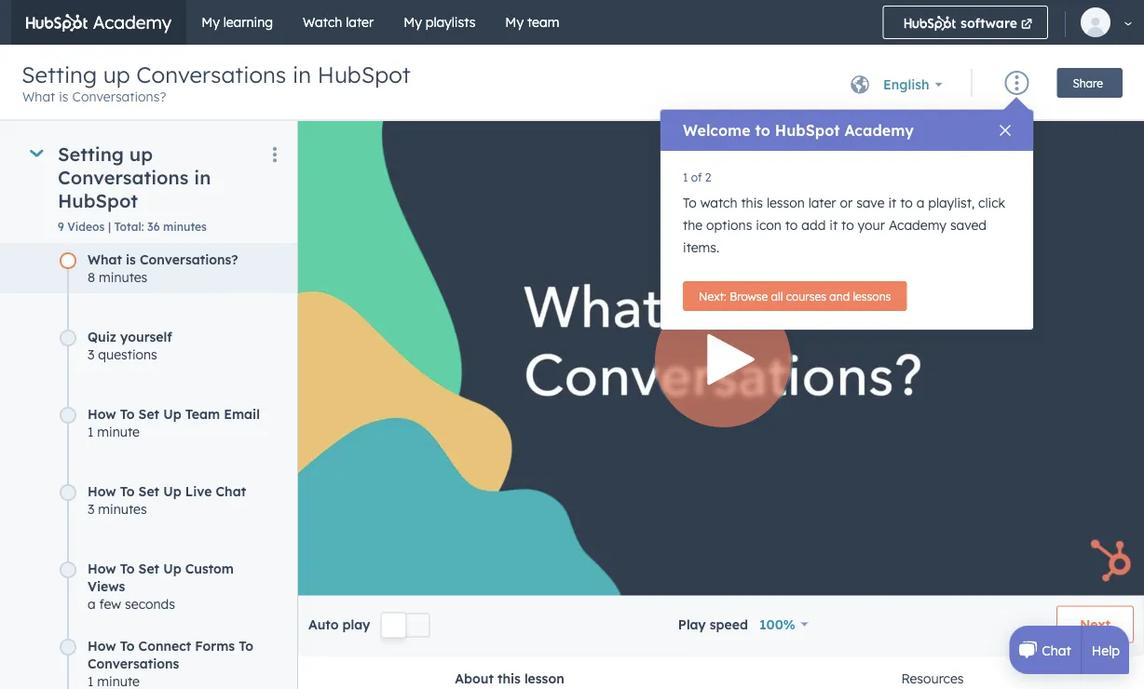 Task type: vqa. For each thing, say whether or not it's contained in the screenshot.
Export
no



Task type: locate. For each thing, give the bounding box(es) containing it.
up inside the how to set up live chat 3 minutes
[[163, 483, 181, 499]]

a left few
[[88, 595, 96, 612]]

all
[[771, 289, 783, 303]]

lesson right about
[[525, 670, 564, 687]]

1826 list item
[[0, 482, 526, 561]]

how inside the how to set up live chat 3 minutes
[[88, 483, 116, 499]]

1 horizontal spatial hubspot_logo image
[[905, 16, 957, 31]]

1 vertical spatial minute
[[97, 673, 140, 689]]

this inside tab list
[[498, 670, 521, 687]]

to inside how to set up custom views a few seconds
[[120, 560, 135, 576]]

1 vertical spatial conversations
[[58, 165, 189, 189]]

of
[[691, 170, 702, 184]]

1 horizontal spatial this
[[741, 195, 763, 211]]

2 vertical spatial academy
[[889, 217, 947, 233]]

1 vertical spatial what
[[88, 251, 122, 267]]

this up icon
[[741, 195, 763, 211]]

conversations inside the setting up conversations in hubspot what is conversations?
[[136, 61, 286, 89]]

up inside how to set up team email 1 minute
[[163, 405, 181, 422]]

speed
[[710, 616, 748, 633]]

2 my from the left
[[404, 14, 422, 30]]

to up the views
[[120, 560, 135, 576]]

2 up from the top
[[163, 483, 181, 499]]

quiz
[[88, 328, 116, 344]]

1 horizontal spatial chat
[[1042, 642, 1071, 659]]

up inside how to set up custom views a few seconds
[[163, 560, 181, 576]]

1 vertical spatial set
[[138, 483, 159, 499]]

2 vertical spatial up
[[163, 560, 181, 576]]

my left learning
[[201, 14, 220, 30]]

minute inside how to set up team email 1 minute
[[97, 423, 140, 439]]

chat
[[216, 483, 246, 499], [1042, 642, 1071, 659]]

english
[[883, 76, 930, 93]]

2 set from the top
[[138, 483, 159, 499]]

minute inside how to connect forms to conversations 1 minute
[[97, 673, 140, 689]]

1 vertical spatial up
[[129, 142, 153, 165]]

later
[[346, 14, 374, 30], [809, 195, 836, 211]]

close image
[[1000, 125, 1011, 136]]

hubspot up |
[[58, 189, 138, 212]]

up left custom
[[163, 560, 181, 576]]

3 how from the top
[[88, 560, 116, 576]]

2 3 from the top
[[88, 500, 94, 517]]

3 up from the top
[[163, 560, 181, 576]]

what is conversations? 8 minutes
[[88, 251, 238, 285]]

your
[[858, 217, 885, 233]]

setting inside the setting up conversations in hubspot what is conversations?
[[21, 61, 97, 89]]

my learning link
[[186, 0, 288, 45]]

0 vertical spatial 3
[[88, 346, 94, 362]]

0 vertical spatial set
[[138, 405, 159, 422]]

1 inside how to set up team email 1 minute
[[88, 423, 94, 439]]

minute down connect
[[97, 673, 140, 689]]

my inside my learning 'link'
[[201, 14, 220, 30]]

options
[[706, 217, 752, 233]]

1 set from the top
[[138, 405, 159, 422]]

minutes right 8
[[99, 268, 148, 285]]

hubspot inside setting up conversations in hubspot
[[58, 189, 138, 212]]

1 horizontal spatial my
[[404, 14, 422, 30]]

1 my from the left
[[201, 14, 220, 30]]

0 vertical spatial in
[[293, 61, 311, 89]]

1 vertical spatial academy
[[845, 121, 914, 140]]

3 my from the left
[[505, 14, 524, 30]]

minutes inside the what is conversations? 8 minutes
[[99, 268, 148, 285]]

next
[[1080, 616, 1111, 633]]

to up the
[[683, 195, 697, 211]]

0 vertical spatial hubspot
[[318, 61, 411, 89]]

next button
[[1057, 606, 1134, 643]]

2 vertical spatial set
[[138, 560, 159, 576]]

set inside how to set up team email 1 minute
[[138, 405, 159, 422]]

hubspot down watch later link at the left of page
[[318, 61, 411, 89]]

lesson
[[767, 195, 805, 211], [525, 670, 564, 687]]

set for 3 minutes
[[138, 483, 159, 499]]

conversations? inside the setting up conversations in hubspot what is conversations?
[[72, 89, 166, 105]]

3 up the views
[[88, 500, 94, 517]]

1 vertical spatial minutes
[[99, 268, 148, 285]]

0 vertical spatial this
[[741, 195, 763, 211]]

how
[[88, 405, 116, 422], [88, 483, 116, 499], [88, 560, 116, 576], [88, 637, 116, 654]]

0 horizontal spatial hubspot
[[58, 189, 138, 212]]

conversations inside how to connect forms to conversations 1 minute
[[88, 655, 179, 671]]

to left add on the right top
[[785, 217, 798, 233]]

what
[[22, 89, 55, 105], [88, 251, 122, 267]]

up
[[103, 61, 130, 89], [129, 142, 153, 165]]

conversations?
[[72, 89, 166, 105], [140, 251, 238, 267]]

1 horizontal spatial it
[[888, 195, 897, 211]]

lessons
[[853, 289, 891, 303]]

to inside how to set up team email 1 minute
[[120, 405, 135, 422]]

this
[[741, 195, 763, 211], [498, 670, 521, 687]]

chat left help
[[1042, 642, 1071, 659]]

caret image
[[30, 149, 43, 157]]

watch later link
[[288, 0, 389, 45]]

minute for set
[[97, 423, 140, 439]]

total:
[[114, 219, 144, 233]]

1 horizontal spatial is
[[126, 251, 136, 267]]

1 vertical spatial 1
[[88, 423, 94, 439]]

hubspot up or
[[775, 121, 840, 140]]

up
[[163, 405, 181, 422], [163, 483, 181, 499], [163, 560, 181, 576]]

how for how to set up custom views a few seconds
[[88, 560, 116, 576]]

how inside how to set up custom views a few seconds
[[88, 560, 116, 576]]

conversations? up setting up conversations in hubspot
[[72, 89, 166, 105]]

in for setting up conversations in hubspot
[[194, 165, 211, 189]]

0 horizontal spatial chat
[[216, 483, 246, 499]]

this right about
[[498, 670, 521, 687]]

what up 8
[[88, 251, 122, 267]]

team
[[185, 405, 220, 422]]

team
[[527, 14, 560, 30]]

1 vertical spatial it
[[830, 217, 838, 233]]

0 vertical spatial what
[[22, 89, 55, 105]]

1 horizontal spatial in
[[293, 61, 311, 89]]

conversations inside setting up conversations in hubspot
[[58, 165, 189, 189]]

later right watch
[[346, 14, 374, 30]]

1 vertical spatial in
[[194, 165, 211, 189]]

setting right caret image
[[58, 142, 124, 165]]

play
[[678, 616, 706, 633]]

1 up from the top
[[163, 405, 181, 422]]

set left team
[[138, 405, 159, 422]]

0 vertical spatial a
[[917, 195, 925, 211]]

and
[[830, 289, 850, 303]]

hubspot inside the setting up conversations in hubspot what is conversations?
[[318, 61, 411, 89]]

1 vertical spatial up
[[163, 483, 181, 499]]

setting up conversations in hubspot
[[58, 142, 211, 212]]

8
[[88, 268, 95, 285]]

0 horizontal spatial what
[[22, 89, 55, 105]]

1 of 2
[[683, 170, 711, 184]]

0 vertical spatial is
[[59, 89, 69, 105]]

3668 list item
[[0, 328, 526, 407]]

0 horizontal spatial in
[[194, 165, 211, 189]]

minutes right 36
[[163, 219, 207, 233]]

set up seconds
[[138, 560, 159, 576]]

2 horizontal spatial hubspot
[[775, 121, 840, 140]]

9 videos | total: 36 minutes
[[58, 219, 207, 233]]

yourself
[[120, 328, 172, 344]]

1 how from the top
[[88, 405, 116, 422]]

click
[[979, 195, 1006, 211]]

0 horizontal spatial a
[[88, 595, 96, 612]]

0 vertical spatial it
[[888, 195, 897, 211]]

lesson inside to watch this lesson later or save it to a playlist, click the options icon to add it to your academy saved items.
[[767, 195, 805, 211]]

minute
[[97, 423, 140, 439], [97, 673, 140, 689]]

my left playlists
[[404, 14, 422, 30]]

how to set up custom views a few seconds
[[88, 560, 234, 612]]

navigation
[[186, 0, 865, 45]]

to left the live on the left bottom
[[120, 483, 135, 499]]

1
[[683, 170, 688, 184], [88, 423, 94, 439], [88, 673, 94, 689]]

2 how from the top
[[88, 483, 116, 499]]

to
[[755, 121, 771, 140], [900, 195, 913, 211], [785, 217, 798, 233], [841, 217, 854, 233]]

my team
[[505, 14, 560, 30]]

2 vertical spatial conversations
[[88, 655, 179, 671]]

to for how to connect forms to conversations 1 minute
[[120, 637, 135, 654]]

a
[[917, 195, 925, 211], [88, 595, 96, 612]]

courses
[[786, 289, 827, 303]]

chat right the live on the left bottom
[[216, 483, 246, 499]]

in
[[293, 61, 311, 89], [194, 165, 211, 189]]

to inside the how to set up live chat 3 minutes
[[120, 483, 135, 499]]

1 horizontal spatial lesson
[[767, 195, 805, 211]]

0 vertical spatial lesson
[[767, 195, 805, 211]]

to down questions
[[120, 405, 135, 422]]

conversations? inside the what is conversations? 8 minutes
[[140, 251, 238, 267]]

1 for how to set up team email 1 minute
[[88, 423, 94, 439]]

the
[[683, 217, 703, 233]]

conversations
[[136, 61, 286, 89], [58, 165, 189, 189], [88, 655, 179, 671]]

4 how from the top
[[88, 637, 116, 654]]

0 horizontal spatial it
[[830, 217, 838, 233]]

2 vertical spatial 1
[[88, 673, 94, 689]]

academy inside to watch this lesson later or save it to a playlist, click the options icon to add it to your academy saved items.
[[889, 217, 947, 233]]

0 horizontal spatial hubspot_logo image
[[26, 14, 88, 32]]

lesson up icon
[[767, 195, 805, 211]]

0 vertical spatial up
[[103, 61, 130, 89]]

conversations? down 36
[[140, 251, 238, 267]]

hubspot for setting up conversations in hubspot
[[58, 189, 138, 212]]

0 vertical spatial conversations
[[136, 61, 286, 89]]

0 vertical spatial later
[[346, 14, 374, 30]]

list
[[0, 250, 526, 690]]

it right add on the right top
[[830, 217, 838, 233]]

3 set from the top
[[138, 560, 159, 576]]

a inside how to set up custom views a few seconds
[[88, 595, 96, 612]]

my left team
[[505, 14, 524, 30]]

1 vertical spatial later
[[809, 195, 836, 211]]

1 minute from the top
[[97, 423, 140, 439]]

up left team
[[163, 405, 181, 422]]

0 vertical spatial setting
[[21, 61, 97, 89]]

lesson inside tab list
[[525, 670, 564, 687]]

0 vertical spatial chat
[[216, 483, 246, 499]]

about
[[455, 670, 494, 687]]

0 horizontal spatial is
[[59, 89, 69, 105]]

1 for how to connect forms to conversations 1 minute
[[88, 673, 94, 689]]

0 vertical spatial minute
[[97, 423, 140, 439]]

1 vertical spatial lesson
[[525, 670, 564, 687]]

9
[[58, 219, 64, 233]]

setting inside setting up conversations in hubspot
[[58, 142, 124, 165]]

set left the live on the left bottom
[[138, 483, 159, 499]]

how to connect forms to conversations 1 minute
[[88, 637, 253, 689]]

in for setting up conversations in hubspot what is conversations?
[[293, 61, 311, 89]]

3 down quiz
[[88, 346, 94, 362]]

to
[[683, 195, 697, 211], [120, 405, 135, 422], [120, 483, 135, 499], [120, 560, 135, 576], [120, 637, 135, 654], [239, 637, 253, 654]]

0 horizontal spatial this
[[498, 670, 521, 687]]

0 horizontal spatial lesson
[[525, 670, 564, 687]]

minutes up the views
[[98, 500, 147, 517]]

my inside my playlists link
[[404, 14, 422, 30]]

hubspot_logo image for software
[[905, 16, 957, 31]]

1 inside how to connect forms to conversations 1 minute
[[88, 673, 94, 689]]

academy
[[88, 11, 172, 34], [845, 121, 914, 140], [889, 217, 947, 233]]

1 horizontal spatial hubspot
[[318, 61, 411, 89]]

minutes inside the how to set up live chat 3 minutes
[[98, 500, 147, 517]]

later left or
[[809, 195, 836, 211]]

1 vertical spatial this
[[498, 670, 521, 687]]

1 vertical spatial conversations?
[[140, 251, 238, 267]]

2 vertical spatial minutes
[[98, 500, 147, 517]]

in down watch
[[293, 61, 311, 89]]

1 horizontal spatial what
[[88, 251, 122, 267]]

how inside how to connect forms to conversations 1 minute
[[88, 637, 116, 654]]

minutes
[[163, 219, 207, 233], [99, 268, 148, 285], [98, 500, 147, 517]]

up inside the setting up conversations in hubspot what is conversations?
[[103, 61, 130, 89]]

2 minute from the top
[[97, 673, 140, 689]]

how inside how to set up team email 1 minute
[[88, 405, 116, 422]]

1 vertical spatial setting
[[58, 142, 124, 165]]

0 vertical spatial academy
[[88, 11, 172, 34]]

2 vertical spatial hubspot
[[58, 189, 138, 212]]

setting up caret image
[[21, 61, 97, 89]]

1 3 from the top
[[88, 346, 94, 362]]

to right save on the right top
[[900, 195, 913, 211]]

seconds
[[125, 595, 175, 612]]

1 vertical spatial hubspot
[[775, 121, 840, 140]]

how to set up live chat 3 minutes
[[88, 483, 246, 517]]

setting
[[21, 61, 97, 89], [58, 142, 124, 165]]

my playlists
[[404, 14, 476, 30]]

tab list
[[298, 656, 1144, 690]]

in inside setting up conversations in hubspot
[[194, 165, 211, 189]]

play speed
[[678, 616, 748, 633]]

conversations down my learning 'link'
[[136, 61, 286, 89]]

3666 list item
[[0, 637, 526, 690]]

my inside my team link
[[505, 14, 524, 30]]

1 horizontal spatial a
[[917, 195, 925, 211]]

up inside setting up conversations in hubspot
[[129, 142, 153, 165]]

a inside to watch this lesson later or save it to a playlist, click the options icon to add it to your academy saved items.
[[917, 195, 925, 211]]

set inside the how to set up live chat 3 minutes
[[138, 483, 159, 499]]

100%
[[759, 616, 796, 633]]

up left the live on the left bottom
[[163, 483, 181, 499]]

to left connect
[[120, 637, 135, 654]]

1 vertical spatial is
[[126, 251, 136, 267]]

resources link
[[721, 656, 1144, 690]]

in inside the setting up conversations in hubspot what is conversations?
[[293, 61, 311, 89]]

0 vertical spatial up
[[163, 405, 181, 422]]

0 vertical spatial conversations?
[[72, 89, 166, 105]]

3 inside the how to set up live chat 3 minutes
[[88, 500, 94, 517]]

0 horizontal spatial my
[[201, 14, 220, 30]]

conversations down connect
[[88, 655, 179, 671]]

later inside to watch this lesson later or save it to a playlist, click the options icon to add it to your academy saved items.
[[809, 195, 836, 211]]

1829 list item
[[0, 560, 526, 639]]

a left playlist,
[[917, 195, 925, 211]]

it right save on the right top
[[888, 195, 897, 211]]

2 horizontal spatial my
[[505, 14, 524, 30]]

conversations up total:
[[58, 165, 189, 189]]

set inside how to set up custom views a few seconds
[[138, 560, 159, 576]]

1 vertical spatial a
[[88, 595, 96, 612]]

1 vertical spatial 3
[[88, 500, 94, 517]]

1 horizontal spatial later
[[809, 195, 836, 211]]

share
[[1073, 76, 1103, 90]]

in up 9 videos | total: 36 minutes
[[194, 165, 211, 189]]

2
[[705, 170, 711, 184]]

1 vertical spatial chat
[[1042, 642, 1071, 659]]

what up caret image
[[22, 89, 55, 105]]

hubspot_logo image
[[26, 14, 88, 32], [905, 16, 957, 31]]

up for live
[[163, 483, 181, 499]]

minute down questions
[[97, 423, 140, 439]]

items.
[[683, 239, 720, 256]]

it
[[888, 195, 897, 211], [830, 217, 838, 233]]



Task type: describe. For each thing, give the bounding box(es) containing it.
hubspot_logo image for academy
[[26, 14, 88, 32]]

about this lesson
[[455, 670, 564, 687]]

how for how to set up team email 1 minute
[[88, 405, 116, 422]]

how for how to set up live chat 3 minutes
[[88, 483, 116, 499]]

auto
[[308, 616, 339, 633]]

software
[[957, 15, 1018, 31]]

navigation containing my learning
[[186, 0, 865, 45]]

connect
[[138, 637, 191, 654]]

chat inside the how to set up live chat 3 minutes
[[216, 483, 246, 499]]

next:
[[699, 289, 727, 303]]

add
[[802, 217, 826, 233]]

live
[[185, 483, 212, 499]]

to for how to set up custom views a few seconds
[[120, 560, 135, 576]]

my for my playlists
[[404, 14, 422, 30]]

to for how to set up team email 1 minute
[[120, 405, 135, 422]]

play
[[342, 616, 370, 633]]

about this lesson link
[[298, 656, 721, 690]]

hubspot for setting up conversations in hubspot what is conversations?
[[318, 61, 411, 89]]

next: browse all courses and lessons button
[[683, 281, 907, 311]]

my for my learning
[[201, 14, 220, 30]]

up for setting up conversations in hubspot what is conversations?
[[103, 61, 130, 89]]

english button
[[871, 66, 943, 103]]

0 vertical spatial minutes
[[163, 219, 207, 233]]

0 vertical spatial 1
[[683, 170, 688, 184]]

help
[[1092, 642, 1120, 659]]

how to set up team email 1 minute
[[88, 405, 260, 439]]

or
[[840, 195, 853, 211]]

quiz yourself 3 questions
[[88, 328, 172, 362]]

to for how to set up live chat 3 minutes
[[120, 483, 135, 499]]

list containing what is conversations?
[[0, 250, 526, 690]]

email
[[224, 405, 260, 422]]

welcome
[[683, 121, 751, 140]]

100% button
[[759, 612, 808, 638]]

is inside the setting up conversations in hubspot what is conversations?
[[59, 89, 69, 105]]

icon
[[756, 217, 782, 233]]

what inside the setting up conversations in hubspot what is conversations?
[[22, 89, 55, 105]]

36
[[147, 219, 160, 233]]

how for how to connect forms to conversations 1 minute
[[88, 637, 116, 654]]

setting for setting up conversations in hubspot what is conversations?
[[21, 61, 97, 89]]

browse
[[730, 289, 768, 303]]

setting for setting up conversations in hubspot
[[58, 142, 124, 165]]

up for custom
[[163, 560, 181, 576]]

1825 list item
[[0, 405, 526, 484]]

3 inside quiz yourself 3 questions
[[88, 346, 94, 362]]

welcome to hubspot academy
[[683, 121, 914, 140]]

to inside to watch this lesson later or save it to a playlist, click the options icon to add it to your academy saved items.
[[683, 195, 697, 211]]

up for team
[[163, 405, 181, 422]]

resources
[[902, 670, 964, 687]]

my learning
[[201, 14, 273, 30]]

conversations for setting up conversations in hubspot
[[58, 165, 189, 189]]

watch
[[700, 195, 738, 211]]

1822 list item
[[0, 250, 526, 329]]

auto play
[[308, 616, 370, 633]]

forms
[[195, 637, 235, 654]]

setting up conversations in hubspot what is conversations?
[[21, 61, 411, 105]]

videos
[[67, 219, 105, 233]]

|
[[108, 219, 111, 233]]

playlists
[[426, 14, 476, 30]]

what inside the what is conversations? 8 minutes
[[88, 251, 122, 267]]

to down or
[[841, 217, 854, 233]]

0 horizontal spatial later
[[346, 14, 374, 30]]

watch
[[303, 14, 342, 30]]

up for setting up conversations in hubspot
[[129, 142, 153, 165]]

playlist,
[[928, 195, 975, 211]]

next: browse all courses and lessons
[[699, 289, 891, 303]]

to right "forms"
[[239, 637, 253, 654]]

this inside to watch this lesson later or save it to a playlist, click the options icon to add it to your academy saved items.
[[741, 195, 763, 211]]

learning
[[223, 14, 273, 30]]

saved
[[950, 217, 987, 233]]

my playlists link
[[389, 0, 491, 45]]

to right welcome
[[755, 121, 771, 140]]

set for 1 minute
[[138, 405, 159, 422]]

custom
[[185, 560, 234, 576]]

my for my team
[[505, 14, 524, 30]]

questions
[[98, 346, 157, 362]]

my team link
[[491, 0, 574, 45]]

watch later
[[303, 14, 374, 30]]

conversations for setting up conversations in hubspot what is conversations?
[[136, 61, 286, 89]]

minute for connect
[[97, 673, 140, 689]]

few
[[99, 595, 121, 612]]

tab list containing about this lesson
[[298, 656, 1144, 690]]

views
[[88, 578, 125, 594]]

is inside the what is conversations? 8 minutes
[[126, 251, 136, 267]]

set for a few seconds
[[138, 560, 159, 576]]

save
[[856, 195, 885, 211]]

to watch this lesson later or save it to a playlist, click the options icon to add it to your academy saved items.
[[683, 195, 1006, 256]]

share button
[[1057, 68, 1123, 98]]



